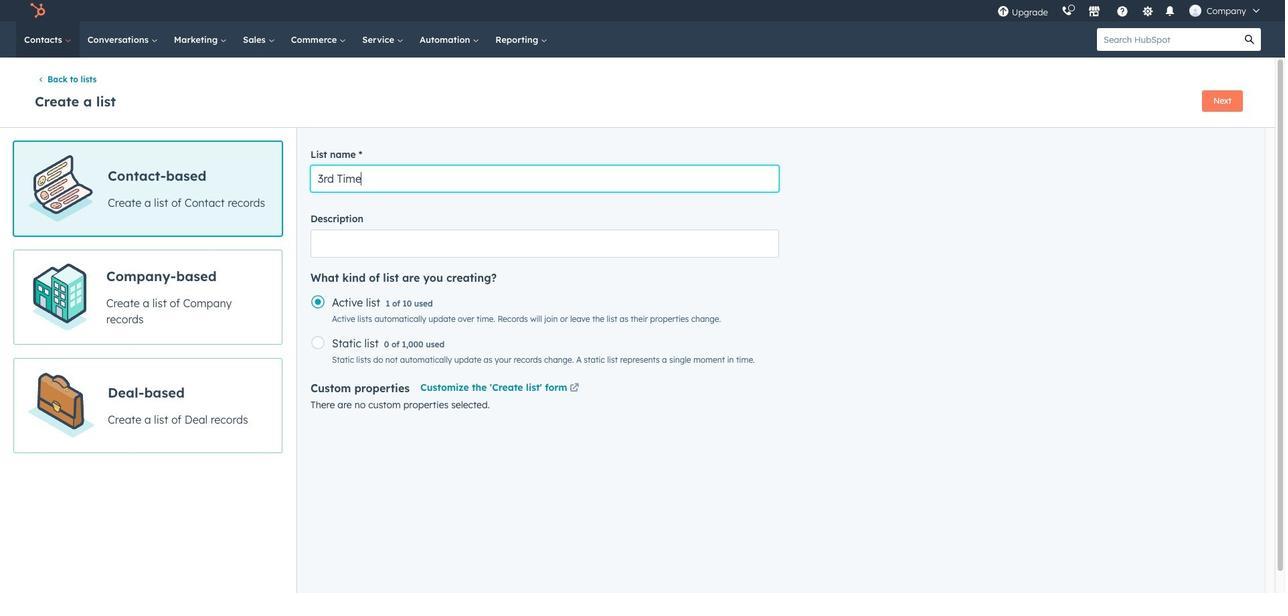 Task type: describe. For each thing, give the bounding box(es) containing it.
1 link opens in a new window image from the top
[[570, 381, 579, 397]]

2 link opens in a new window image from the top
[[570, 384, 579, 394]]

marketplaces image
[[1089, 6, 1101, 18]]



Task type: locate. For each thing, give the bounding box(es) containing it.
jacob simon image
[[1190, 5, 1202, 17]]

link opens in a new window image
[[570, 381, 579, 397], [570, 384, 579, 394]]

banner
[[32, 86, 1244, 114]]

Search HubSpot search field
[[1098, 28, 1239, 51]]

None checkbox
[[13, 142, 283, 237], [13, 250, 283, 345], [13, 359, 283, 454], [13, 142, 283, 237], [13, 250, 283, 345], [13, 359, 283, 454]]

None text field
[[311, 230, 780, 258]]

List name text field
[[311, 166, 780, 192]]

menu
[[991, 0, 1270, 21]]



Task type: vqa. For each thing, say whether or not it's contained in the screenshot.
JACOB SIMON icon at top
yes



